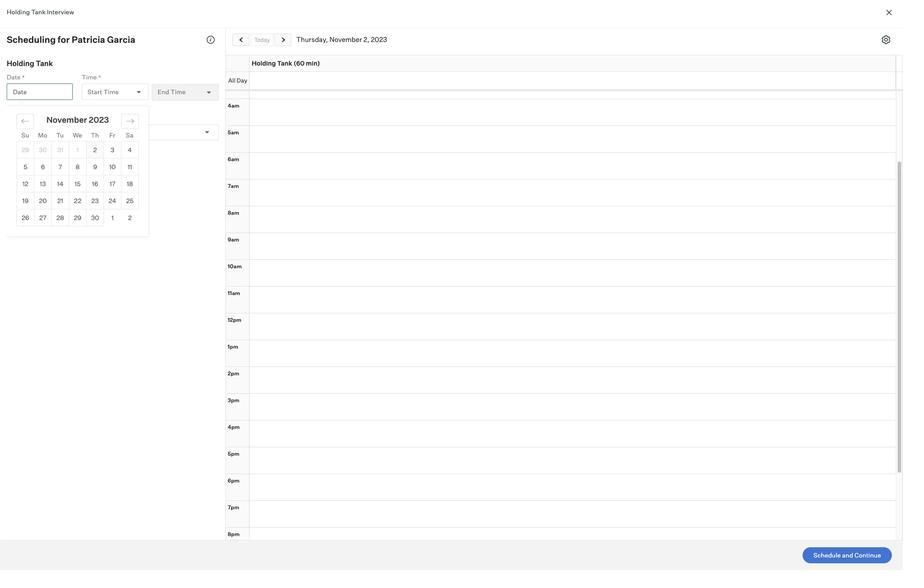 Task type: vqa. For each thing, say whether or not it's contained in the screenshot.
first ANYWAY, from the top of the page
no



Task type: locate. For each thing, give the bounding box(es) containing it.
1pm
[[228, 343, 238, 350]]

0 vertical spatial 29 button
[[17, 141, 34, 158]]

11 button
[[122, 158, 138, 175]]

schedule and continue button
[[803, 548, 893, 564]]

29 button down 22 button
[[69, 209, 86, 226]]

2
[[93, 146, 97, 153], [128, 214, 132, 221]]

november up the 'tu'
[[46, 115, 87, 125]]

0 vertical spatial 2
[[93, 146, 97, 153]]

30 button
[[34, 141, 51, 158], [87, 209, 104, 226]]

1
[[77, 146, 79, 153], [112, 214, 114, 221]]

1 vertical spatial 30
[[91, 214, 99, 221]]

1 horizontal spatial 2023
[[371, 35, 387, 44]]

2 down th
[[93, 146, 97, 153]]

0 vertical spatial 30 button
[[34, 141, 51, 158]]

1 vertical spatial 2
[[128, 214, 132, 221]]

holding for holding tank
[[7, 59, 34, 68]]

interviewers
[[7, 114, 43, 122]]

29 down su
[[22, 146, 29, 153]]

10 button
[[104, 158, 121, 175]]

1 horizontal spatial 1
[[112, 214, 114, 221]]

11
[[128, 163, 132, 170]]

22 button
[[69, 192, 86, 209]]

tank for holding tank
[[36, 59, 53, 68]]

1 down 24 button
[[112, 214, 114, 221]]

11am
[[228, 290, 240, 296]]

30 down mo
[[39, 146, 47, 153]]

0 horizontal spatial 30
[[39, 146, 47, 153]]

8
[[76, 163, 80, 170]]

holding up the scheduling
[[7, 8, 30, 16]]

holding
[[7, 8, 30, 16], [7, 59, 34, 68], [252, 60, 276, 67]]

november left 2,
[[330, 35, 362, 44]]

date up interviewers
[[13, 88, 27, 95]]

0 vertical spatial november
[[330, 35, 362, 44]]

tank down the scheduling
[[36, 59, 53, 68]]

0 vertical spatial time
[[82, 73, 97, 81]]

and
[[843, 552, 854, 559]]

1 horizontal spatial 29 button
[[69, 209, 86, 226]]

start
[[88, 88, 102, 95]]

7am
[[228, 183, 239, 189]]

1 horizontal spatial november
[[330, 35, 362, 44]]

0 vertical spatial 29
[[22, 146, 29, 153]]

1 horizontal spatial 30 button
[[87, 209, 104, 226]]

tank left interview
[[31, 8, 46, 16]]

tank
[[31, 8, 46, 16], [36, 59, 53, 68], [277, 60, 292, 67]]

0 horizontal spatial time
[[82, 73, 97, 81]]

1 vertical spatial 2023
[[89, 115, 109, 125]]

2023 up th
[[89, 115, 109, 125]]

1 button down we
[[69, 141, 86, 158]]

1 vertical spatial 29
[[74, 214, 81, 221]]

holding down the scheduling
[[7, 59, 34, 68]]

6am
[[228, 156, 239, 162]]

for
[[58, 34, 70, 45]]

2023
[[371, 35, 387, 44], [89, 115, 109, 125]]

1 horizontal spatial 30
[[91, 214, 99, 221]]

1 vertical spatial 29 button
[[69, 209, 86, 226]]

9am
[[228, 236, 239, 243]]

right single arrow image
[[280, 37, 287, 43]]

time right start
[[104, 88, 119, 95]]

0 horizontal spatial november
[[46, 115, 87, 125]]

6
[[41, 163, 45, 170]]

tag
[[72, 141, 82, 148]]

14 button
[[52, 175, 69, 192]]

0 vertical spatial 1
[[77, 146, 79, 153]]

1 right by
[[77, 146, 79, 153]]

30
[[39, 146, 47, 153], [91, 214, 99, 221]]

29 button
[[17, 141, 34, 158], [69, 209, 86, 226]]

24
[[109, 197, 116, 204]]

30 button down mo
[[34, 141, 51, 158]]

0 vertical spatial 1 button
[[69, 141, 86, 158]]

2023 right 2,
[[371, 35, 387, 44]]

move forward to switch to the next month image
[[126, 117, 134, 126]]

2 button down th
[[87, 141, 104, 158]]

2 button
[[87, 141, 104, 158], [121, 209, 139, 226]]

continue
[[855, 552, 882, 559]]

today
[[255, 36, 270, 43]]

6 button
[[34, 158, 51, 175]]

28 button
[[52, 209, 69, 226]]

8am
[[228, 209, 239, 216]]

date
[[7, 73, 21, 81], [13, 88, 27, 95]]

time
[[82, 73, 97, 81], [104, 88, 119, 95]]

select interviewers by tag
[[7, 141, 82, 148]]

date down holding tank
[[7, 73, 21, 81]]

0 horizontal spatial 30 button
[[34, 141, 51, 158]]

we
[[73, 131, 82, 139]]

1 button
[[69, 141, 86, 158], [104, 209, 121, 226]]

12 button
[[17, 175, 34, 192]]

20
[[39, 197, 47, 204]]

5am
[[228, 129, 239, 136]]

0 vertical spatial 2 button
[[87, 141, 104, 158]]

1 horizontal spatial 2 button
[[121, 209, 139, 226]]

2 down 25 'button'
[[128, 214, 132, 221]]

31 button
[[52, 141, 69, 158]]

interviewers
[[26, 141, 63, 148]]

move backward to switch to the previous month image
[[21, 117, 29, 126]]

14
[[57, 180, 64, 187]]

min)
[[306, 60, 320, 67]]

1 button down 24 button
[[104, 209, 121, 226]]

day
[[237, 77, 248, 84]]

tank left (60
[[277, 60, 292, 67]]

18
[[127, 180, 133, 187]]

0 horizontal spatial 29
[[22, 146, 29, 153]]

1 horizontal spatial 1 button
[[104, 209, 121, 226]]

2 button down 25 'button'
[[121, 209, 139, 226]]

1 horizontal spatial 2
[[128, 214, 132, 221]]

30 button down 23 "button"
[[87, 209, 104, 226]]

fr
[[109, 131, 115, 139]]

1 horizontal spatial time
[[104, 88, 119, 95]]

9 button
[[87, 158, 104, 175]]

25 button
[[122, 192, 138, 209]]

1 vertical spatial november
[[46, 115, 87, 125]]

1 horizontal spatial 29
[[74, 214, 81, 221]]

5
[[24, 163, 27, 170]]

0 horizontal spatial 29 button
[[17, 141, 34, 158]]

28
[[57, 214, 64, 221]]

23 button
[[87, 192, 104, 209]]

30 down 23
[[91, 214, 99, 221]]

0 horizontal spatial 2023
[[89, 115, 109, 125]]

holding tank (60 min)
[[252, 60, 320, 67]]

settings image
[[882, 35, 891, 44]]

29 button down su
[[17, 141, 34, 158]]

2pm
[[228, 370, 239, 377]]

1 vertical spatial time
[[104, 88, 119, 95]]

4
[[128, 146, 132, 153]]

0 horizontal spatial 1
[[77, 146, 79, 153]]

time up start
[[82, 73, 97, 81]]

29 down 22
[[74, 214, 81, 221]]

29
[[22, 146, 29, 153], [74, 214, 81, 221]]



Task type: describe. For each thing, give the bounding box(es) containing it.
17 button
[[104, 175, 121, 192]]

0 vertical spatial date
[[7, 73, 21, 81]]

29 for bottommost 29 button
[[74, 214, 81, 221]]

6pm
[[228, 477, 240, 484]]

0 vertical spatial 2023
[[371, 35, 387, 44]]

candidate details image
[[206, 35, 215, 44]]

13 button
[[34, 175, 51, 192]]

3
[[111, 146, 114, 153]]

20 button
[[34, 192, 51, 209]]

5pm
[[228, 451, 240, 457]]

23
[[91, 197, 99, 204]]

27 button
[[34, 209, 51, 226]]

18 button
[[122, 175, 138, 192]]

21
[[57, 197, 63, 204]]

10
[[109, 163, 116, 170]]

1 vertical spatial 2 button
[[121, 209, 139, 226]]

16 button
[[87, 175, 104, 192]]

holding for holding tank interview
[[7, 8, 30, 16]]

7
[[59, 163, 62, 170]]

today button
[[251, 34, 274, 46]]

12
[[23, 180, 28, 187]]

15 button
[[69, 175, 86, 192]]

0 vertical spatial 30
[[39, 146, 47, 153]]

1 vertical spatial date
[[13, 88, 27, 95]]

schedule and continue
[[814, 552, 882, 559]]

mo
[[38, 131, 47, 139]]

by
[[64, 141, 71, 148]]

start time
[[88, 88, 119, 95]]

su
[[21, 131, 29, 139]]

thursday,
[[296, 35, 328, 44]]

5 button
[[17, 158, 34, 175]]

4pm
[[228, 424, 240, 430]]

tank for holding tank interview
[[31, 8, 46, 16]]

15
[[75, 180, 81, 187]]

left single arrow image
[[238, 37, 245, 43]]

24 button
[[104, 192, 121, 209]]

21 button
[[52, 192, 69, 209]]

schedule
[[814, 552, 842, 559]]

select interviewers by tag link
[[7, 141, 82, 148]]

13
[[40, 180, 46, 187]]

november 2023 region
[[7, 106, 413, 243]]

all day
[[228, 77, 248, 84]]

all
[[228, 77, 236, 84]]

garcia
[[107, 34, 135, 45]]

holding tank interview
[[7, 8, 74, 16]]

2,
[[364, 35, 370, 44]]

8 button
[[69, 158, 86, 175]]

select
[[7, 141, 25, 148]]

0 horizontal spatial 1 button
[[69, 141, 86, 158]]

1 vertical spatial 1 button
[[104, 209, 121, 226]]

4am
[[228, 102, 240, 109]]

thursday, november 2, 2023
[[296, 35, 387, 44]]

1 vertical spatial 30 button
[[87, 209, 104, 226]]

4 button
[[122, 141, 138, 158]]

12pm
[[228, 317, 242, 323]]

29 for the leftmost 29 button
[[22, 146, 29, 153]]

10am
[[228, 263, 242, 270]]

2023 inside november 2023 region
[[89, 115, 109, 125]]

27
[[39, 214, 46, 221]]

november inside region
[[46, 115, 87, 125]]

7pm
[[228, 504, 239, 511]]

sa
[[126, 131, 134, 139]]

1 vertical spatial 1
[[112, 214, 114, 221]]

close image
[[885, 7, 895, 18]]

th
[[91, 131, 99, 139]]

8pm
[[228, 531, 240, 538]]

31
[[57, 146, 63, 153]]

17
[[110, 180, 116, 187]]

tank for holding tank (60 min)
[[277, 60, 292, 67]]

3pm
[[228, 397, 240, 404]]

holding tank
[[7, 59, 53, 68]]

26
[[22, 214, 29, 221]]

9
[[93, 163, 97, 170]]

25
[[126, 197, 134, 204]]

7 button
[[52, 158, 69, 175]]

patricia
[[72, 34, 105, 45]]

26 button
[[17, 209, 34, 226]]

3 button
[[104, 141, 121, 158]]

scheduling
[[7, 34, 56, 45]]

19 button
[[17, 192, 34, 209]]

0 horizontal spatial 2
[[93, 146, 97, 153]]

tu
[[56, 131, 64, 139]]

interview
[[47, 8, 74, 16]]

0 horizontal spatial 2 button
[[87, 141, 104, 158]]

holding down today
[[252, 60, 276, 67]]

19
[[22, 197, 29, 204]]

16
[[92, 180, 98, 187]]



